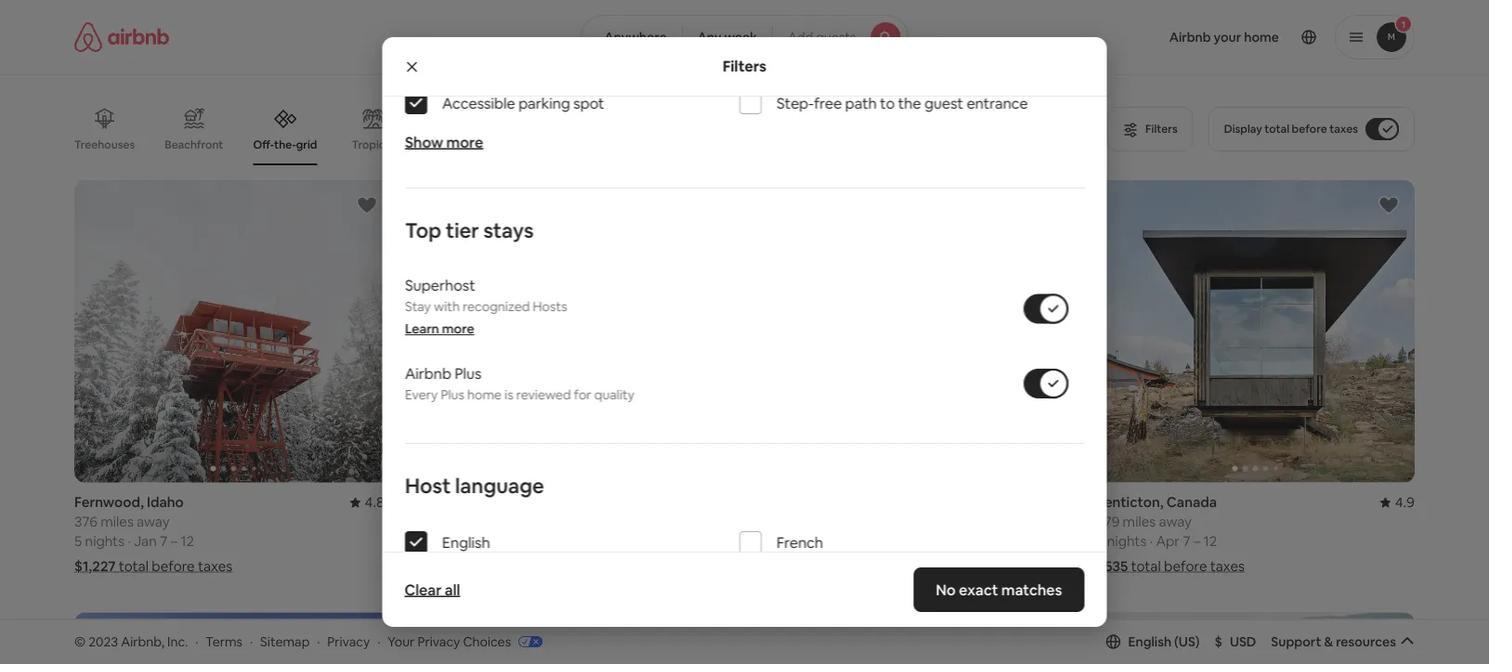 Task type: locate. For each thing, give the bounding box(es) containing it.
top
[[405, 217, 441, 244]]

total inside display total before taxes button
[[1265, 122, 1290, 136]]

1 horizontal spatial show
[[702, 552, 735, 568]]

before right display
[[1292, 122, 1328, 136]]

hosts
[[533, 298, 567, 315]]

5 up map
[[756, 533, 764, 551]]

english for english
[[442, 533, 490, 552]]

· inside penticton, canada 379 miles away 5 nights · apr 7 – 12 $535 total before taxes
[[1150, 533, 1154, 551]]

matches
[[1002, 580, 1063, 599]]

show inside 'button'
[[702, 552, 735, 568]]

2 – from the left
[[522, 533, 529, 551]]

· left 3
[[809, 533, 813, 551]]

apr
[[1157, 533, 1180, 551]]

taxes for fernwood, idaho 376 miles away 5 nights · jan 7 – 12 $1,227 total before taxes
[[198, 558, 233, 576]]

taxes inside penticton, canada 379 miles away 5 nights · apr 7 – 12 $535 total before taxes
[[1211, 558, 1245, 576]]

0 horizontal spatial miles
[[101, 513, 134, 531]]

4.88 out of 5 average rating image
[[350, 494, 393, 512]]

– inside the fernwood, idaho 376 miles away 5 nights · jan 7 – 12 $1,227 total before taxes
[[171, 533, 177, 551]]

1 horizontal spatial 12
[[1204, 533, 1218, 551]]

the
[[898, 93, 921, 113]]

4 – from the left
[[1194, 533, 1201, 551]]

– right apr
[[1194, 533, 1201, 551]]

$ usd
[[1215, 634, 1257, 650]]

nights inside livingston, montana 611 miles away 5 nights · nov 26 – dec 1
[[426, 533, 466, 551]]

superhost stay with recognized hosts learn more
[[405, 276, 567, 337]]

0 horizontal spatial away
[[137, 513, 170, 531]]

0 horizontal spatial privacy
[[328, 634, 370, 650]]

english down the livingston,
[[442, 533, 490, 552]]

2023
[[88, 634, 118, 650]]

– right 3
[[855, 533, 862, 551]]

2 miles from the left
[[438, 513, 471, 531]]

$
[[1215, 634, 1223, 650]]

filters dialog
[[382, 0, 1107, 665]]

· left '26'
[[469, 533, 472, 551]]

total right display
[[1265, 122, 1290, 136]]

7 right apr
[[1183, 533, 1191, 551]]

2 5 from the left
[[415, 533, 423, 551]]

None search field
[[581, 15, 909, 59]]

1 vertical spatial show
[[702, 552, 735, 568]]

– inside livingston, montana 611 miles away 5 nights · nov 26 – dec 1
[[522, 533, 529, 551]]

show for show map
[[702, 552, 735, 568]]

1 horizontal spatial nov
[[816, 533, 841, 551]]

before inside penticton, canada 379 miles away 5 nights · apr 7 – 12 $535 total before taxes
[[1165, 558, 1208, 576]]

your privacy choices
[[388, 634, 511, 650]]

dec
[[532, 533, 558, 551]]

sitemap link
[[260, 634, 310, 650]]

1 horizontal spatial privacy
[[418, 634, 460, 650]]

1 horizontal spatial 7
[[1183, 533, 1191, 551]]

0 horizontal spatial taxes
[[198, 558, 233, 576]]

penticton, canada 379 miles away 5 nights · apr 7 – 12 $535 total before taxes
[[1097, 494, 1245, 576]]

the-
[[274, 137, 296, 152]]

airbnb
[[405, 364, 451, 383]]

– right the jan
[[171, 533, 177, 551]]

inc.
[[167, 634, 188, 650]]

total down the jan
[[119, 558, 149, 576]]

add to wishlist: escalante, utah image
[[356, 627, 378, 649]]

english for english (us)
[[1129, 634, 1172, 650]]

5 inside livingston, montana 611 miles away 5 nights · nov 26 – dec 1
[[415, 533, 423, 551]]

3 miles from the left
[[1123, 513, 1156, 531]]

treehouses
[[74, 138, 135, 152]]

nights for 379
[[1108, 533, 1147, 551]]

learn
[[405, 321, 439, 337]]

learn more link
[[405, 321, 474, 337]]

miles inside penticton, canada 379 miles away 5 nights · apr 7 – 12 $535 total before taxes
[[1123, 513, 1156, 531]]

exact
[[960, 580, 999, 599]]

historical
[[1036, 137, 1085, 152]]

privacy left the your
[[328, 634, 370, 650]]

english left (us)
[[1129, 634, 1172, 650]]

3 away from the left
[[1160, 513, 1192, 531]]

– for penticton,
[[1194, 533, 1201, 551]]

5 down 611
[[415, 533, 423, 551]]

2 horizontal spatial total
[[1265, 122, 1290, 136]]

0 vertical spatial more
[[446, 132, 483, 152]]

miles down the livingston,
[[438, 513, 471, 531]]

total down apr
[[1132, 558, 1162, 576]]

2 nights from the left
[[426, 533, 466, 551]]

7 right the jan
[[160, 533, 167, 551]]

0 vertical spatial show
[[405, 132, 443, 152]]

0 horizontal spatial total
[[119, 558, 149, 576]]

privacy
[[328, 634, 370, 650], [418, 634, 460, 650]]

1 horizontal spatial total
[[1132, 558, 1162, 576]]

none search field containing anywhere
[[581, 15, 909, 59]]

away inside penticton, canada 379 miles away 5 nights · apr 7 – 12 $535 total before taxes
[[1160, 513, 1192, 531]]

nights inside the fernwood, idaho 376 miles away 5 nights · jan 7 – 12 $1,227 total before taxes
[[85, 533, 125, 551]]

2 away from the left
[[474, 513, 507, 531]]

0 horizontal spatial 7
[[160, 533, 167, 551]]

1 away from the left
[[137, 513, 170, 531]]

miles inside the fernwood, idaho 376 miles away 5 nights · jan 7 – 12 $1,227 total before taxes
[[101, 513, 134, 531]]

host language
[[405, 473, 544, 499]]

·
[[128, 533, 131, 551], [469, 533, 472, 551], [809, 533, 813, 551], [1150, 533, 1154, 551], [195, 634, 198, 650], [250, 634, 253, 650], [317, 634, 320, 650], [377, 634, 381, 650]]

english inside filters dialog
[[442, 533, 490, 552]]

english
[[442, 533, 490, 552], [1129, 634, 1172, 650]]

more down the with
[[442, 321, 474, 337]]

1 – from the left
[[171, 533, 177, 551]]

1 vertical spatial more
[[442, 321, 474, 337]]

611
[[415, 513, 435, 531]]

support & resources
[[1272, 634, 1397, 650]]

12 right the jan
[[181, 533, 194, 551]]

away inside the fernwood, idaho 376 miles away 5 nights · jan 7 – 12 $1,227 total before taxes
[[137, 513, 170, 531]]

miles down penticton,
[[1123, 513, 1156, 531]]

step-free path to the guest entrance
[[777, 93, 1028, 113]]

support
[[1272, 634, 1322, 650]]

stay
[[405, 298, 431, 315]]

5
[[74, 533, 82, 551], [415, 533, 423, 551], [756, 533, 764, 551], [1097, 533, 1105, 551]]

sitemap
[[260, 634, 310, 650]]

privacy link
[[328, 634, 370, 650]]

entrance
[[967, 93, 1028, 113]]

reviewed
[[516, 387, 571, 403]]

–
[[171, 533, 177, 551], [522, 533, 529, 551], [855, 533, 862, 551], [1194, 533, 1201, 551]]

2 12 from the left
[[1204, 533, 1218, 551]]

group
[[74, 93, 1123, 165], [74, 180, 393, 483], [415, 180, 734, 483], [756, 180, 1075, 483], [1097, 180, 1416, 483], [74, 613, 393, 665], [415, 613, 734, 665], [756, 613, 1075, 665], [1097, 613, 1416, 665]]

1 miles from the left
[[101, 513, 134, 531]]

· left the your
[[377, 634, 381, 650]]

1 horizontal spatial miles
[[438, 513, 471, 531]]

7
[[160, 533, 167, 551], [1183, 533, 1191, 551]]

miles for nov
[[438, 513, 471, 531]]

miles
[[101, 513, 134, 531], [438, 513, 471, 531], [1123, 513, 1156, 531]]

– for livingston,
[[522, 533, 529, 551]]

2 horizontal spatial away
[[1160, 513, 1192, 531]]

clear all button
[[395, 572, 470, 609]]

display total before taxes
[[1225, 122, 1359, 136]]

before down the jan
[[152, 558, 195, 576]]

miles for apr
[[1123, 513, 1156, 531]]

group containing off-the-grid
[[74, 93, 1123, 165]]

recognized
[[462, 298, 530, 315]]

0 vertical spatial english
[[442, 533, 490, 552]]

· left privacy link
[[317, 634, 320, 650]]

2 horizontal spatial taxes
[[1330, 122, 1359, 136]]

add to wishlist: invermere, canada image
[[1037, 627, 1060, 649]]

plus right every
[[441, 387, 464, 403]]

more down accessible
[[446, 132, 483, 152]]

· right terms
[[250, 634, 253, 650]]

away for montana
[[474, 513, 507, 531]]

4 5 from the left
[[1097, 533, 1105, 551]]

5 down 376
[[74, 533, 82, 551]]

4.9 out of 5 average rating image
[[1381, 494, 1416, 512]]

away
[[137, 513, 170, 531], [474, 513, 507, 531], [1160, 513, 1192, 531]]

before down apr
[[1165, 558, 1208, 576]]

12 inside penticton, canada 379 miles away 5 nights · apr 7 – 12 $535 total before taxes
[[1204, 533, 1218, 551]]

1 nights from the left
[[85, 533, 125, 551]]

· left apr
[[1150, 533, 1154, 551]]

· left the jan
[[128, 533, 131, 551]]

4 nights from the left
[[1108, 533, 1147, 551]]

12 for jan 7 – 12
[[181, 533, 194, 551]]

nights
[[85, 533, 125, 551], [426, 533, 466, 551], [767, 533, 806, 551], [1108, 533, 1147, 551]]

0 horizontal spatial 12
[[181, 533, 194, 551]]

0 horizontal spatial english
[[442, 533, 490, 552]]

0 horizontal spatial nov
[[475, 533, 500, 551]]

1 12 from the left
[[181, 533, 194, 551]]

any
[[698, 29, 722, 46]]

before inside the fernwood, idaho 376 miles away 5 nights · jan 7 – 12 $1,227 total before taxes
[[152, 558, 195, 576]]

· right inc.
[[195, 634, 198, 650]]

add to wishlist: columbia falls, montana image
[[1378, 627, 1401, 649]]

7 inside the fernwood, idaho 376 miles away 5 nights · jan 7 – 12 $1,227 total before taxes
[[160, 533, 167, 551]]

12
[[181, 533, 194, 551], [1204, 533, 1218, 551]]

before
[[1292, 122, 1328, 136], [152, 558, 195, 576], [1165, 558, 1208, 576]]

1
[[561, 533, 567, 551]]

miles down fernwood,
[[101, 513, 134, 531]]

show for show more
[[405, 132, 443, 152]]

379
[[1097, 513, 1120, 531]]

2 horizontal spatial miles
[[1123, 513, 1156, 531]]

show right tropical
[[405, 132, 443, 152]]

1 horizontal spatial before
[[1165, 558, 1208, 576]]

12 right apr
[[1204, 533, 1218, 551]]

2 horizontal spatial before
[[1292, 122, 1328, 136]]

nights inside penticton, canada 379 miles away 5 nights · apr 7 – 12 $535 total before taxes
[[1108, 533, 1147, 551]]

total inside penticton, canada 379 miles away 5 nights · apr 7 – 12 $535 total before taxes
[[1132, 558, 1162, 576]]

rooms
[[437, 138, 473, 152]]

376
[[74, 513, 97, 531]]

away up '26'
[[474, 513, 507, 531]]

0 horizontal spatial before
[[152, 558, 195, 576]]

1 vertical spatial english
[[1129, 634, 1172, 650]]

show map
[[702, 552, 766, 568]]

5 down 379
[[1097, 533, 1105, 551]]

accessible
[[442, 93, 515, 113]]

– inside penticton, canada 379 miles away 5 nights · apr 7 – 12 $535 total before taxes
[[1194, 533, 1201, 551]]

any week button
[[682, 15, 773, 59]]

2 7 from the left
[[1183, 533, 1191, 551]]

1 7 from the left
[[160, 533, 167, 551]]

away up the jan
[[137, 513, 170, 531]]

7 inside penticton, canada 379 miles away 5 nights · apr 7 – 12 $535 total before taxes
[[1183, 533, 1191, 551]]

nov left 3
[[816, 533, 841, 551]]

before for fernwood, idaho 376 miles away 5 nights · jan 7 – 12 $1,227 total before taxes
[[152, 558, 195, 576]]

1 nov from the left
[[475, 533, 500, 551]]

8
[[865, 533, 873, 551]]

no exact matches link
[[914, 568, 1085, 613]]

– right '26'
[[522, 533, 529, 551]]

add to wishlist: penticton, canada image
[[1378, 194, 1401, 217]]

total inside the fernwood, idaho 376 miles away 5 nights · jan 7 – 12 $1,227 total before taxes
[[119, 558, 149, 576]]

away up apr
[[1160, 513, 1192, 531]]

nights for 376
[[85, 533, 125, 551]]

plus up home
[[454, 364, 481, 383]]

before inside button
[[1292, 122, 1328, 136]]

nov
[[475, 533, 500, 551], [816, 533, 841, 551]]

away inside livingston, montana 611 miles away 5 nights · nov 26 – dec 1
[[474, 513, 507, 531]]

5 inside the fernwood, idaho 376 miles away 5 nights · jan 7 – 12 $1,227 total before taxes
[[74, 533, 82, 551]]

privacy right the your
[[418, 634, 460, 650]]

1 5 from the left
[[74, 533, 82, 551]]

airbnb,
[[121, 634, 164, 650]]

path
[[845, 93, 877, 113]]

beachfront
[[165, 138, 223, 152]]

nov left '26'
[[475, 533, 500, 551]]

away for canada
[[1160, 513, 1192, 531]]

5 for 376
[[74, 533, 82, 551]]

3 nights from the left
[[767, 533, 806, 551]]

show inside filters dialog
[[405, 132, 443, 152]]

resources
[[1337, 634, 1397, 650]]

guest
[[925, 93, 964, 113]]

add guests button
[[773, 15, 909, 59]]

1 horizontal spatial away
[[474, 513, 507, 531]]

· inside livingston, montana 611 miles away 5 nights · nov 26 – dec 1
[[469, 533, 472, 551]]

anywhere
[[605, 29, 667, 46]]

5 inside penticton, canada 379 miles away 5 nights · apr 7 – 12 $535 total before taxes
[[1097, 533, 1105, 551]]

nights for 611
[[426, 533, 466, 551]]

all
[[445, 580, 460, 599]]

show left map
[[702, 552, 735, 568]]

miles inside livingston, montana 611 miles away 5 nights · nov 26 – dec 1
[[438, 513, 471, 531]]

1 horizontal spatial english
[[1129, 634, 1172, 650]]

taxes inside the fernwood, idaho 376 miles away 5 nights · jan 7 – 12 $1,227 total before taxes
[[198, 558, 233, 576]]

0 horizontal spatial show
[[405, 132, 443, 152]]

&
[[1325, 634, 1334, 650]]

12 inside the fernwood, idaho 376 miles away 5 nights · jan 7 – 12 $1,227 total before taxes
[[181, 533, 194, 551]]

more inside superhost stay with recognized hosts learn more
[[442, 321, 474, 337]]

1 vertical spatial plus
[[441, 387, 464, 403]]

taxes for penticton, canada 379 miles away 5 nights · apr 7 – 12 $535 total before taxes
[[1211, 558, 1245, 576]]

off-the-grid
[[253, 137, 317, 152]]

1 horizontal spatial taxes
[[1211, 558, 1245, 576]]

taxes
[[1330, 122, 1359, 136], [198, 558, 233, 576], [1211, 558, 1245, 576]]

anywhere button
[[581, 15, 683, 59]]



Task type: describe. For each thing, give the bounding box(es) containing it.
homes
[[1088, 137, 1123, 152]]

support & resources button
[[1272, 634, 1416, 650]]

top tier stays
[[405, 217, 533, 244]]

every
[[405, 387, 438, 403]]

usd
[[1231, 634, 1257, 650]]

idaho
[[147, 494, 184, 512]]

grid
[[296, 137, 317, 152]]

5 for 379
[[1097, 533, 1105, 551]]

©
[[74, 634, 86, 650]]

4.9
[[1396, 494, 1416, 512]]

no exact matches
[[937, 580, 1063, 599]]

display total before taxes button
[[1209, 107, 1416, 151]]

0 vertical spatial plus
[[454, 364, 481, 383]]

3 – from the left
[[855, 533, 862, 551]]

choices
[[463, 634, 511, 650]]

terms link
[[206, 634, 243, 650]]

fernwood, idaho 376 miles away 5 nights · jan 7 – 12 $1,227 total before taxes
[[74, 494, 233, 576]]

penticton,
[[1097, 494, 1164, 512]]

clear all
[[405, 580, 460, 599]]

accessible parking spot
[[442, 93, 604, 113]]

your
[[388, 634, 415, 650]]

show map button
[[683, 538, 806, 582]]

total for penticton, canada 379 miles away 5 nights · apr 7 – 12 $535 total before taxes
[[1132, 558, 1162, 576]]

2 nov from the left
[[816, 533, 841, 551]]

airbnb plus every plus home is reviewed for quality
[[405, 364, 634, 403]]

away for idaho
[[137, 513, 170, 531]]

is
[[504, 387, 513, 403]]

quality
[[594, 387, 634, 403]]

home
[[467, 387, 501, 403]]

· inside the fernwood, idaho 376 miles away 5 nights · jan 7 – 12 $1,227 total before taxes
[[128, 533, 131, 551]]

total for fernwood, idaho 376 miles away 5 nights · jan 7 – 12 $1,227 total before taxes
[[119, 558, 149, 576]]

historical homes
[[1036, 137, 1123, 152]]

week
[[725, 29, 758, 46]]

english (us) button
[[1107, 634, 1200, 650]]

2 privacy from the left
[[418, 634, 460, 650]]

(us)
[[1175, 634, 1200, 650]]

parking
[[518, 93, 570, 113]]

host
[[405, 473, 451, 499]]

add to wishlist: santa rosa, california image
[[697, 627, 719, 649]]

livingston,
[[415, 494, 487, 512]]

spot
[[573, 93, 604, 113]]

step-
[[777, 93, 814, 113]]

tier
[[445, 217, 479, 244]]

$1,227
[[74, 558, 116, 576]]

© 2023 airbnb, inc. ·
[[74, 634, 198, 650]]

any week
[[698, 29, 758, 46]]

nov inside livingston, montana 611 miles away 5 nights · nov 26 – dec 1
[[475, 533, 500, 551]]

7 for jan
[[160, 533, 167, 551]]

5 for 611
[[415, 533, 423, 551]]

display
[[1225, 122, 1263, 136]]

show more
[[405, 132, 483, 152]]

to
[[880, 93, 895, 113]]

english (us)
[[1129, 634, 1200, 650]]

french
[[777, 533, 823, 552]]

12 for apr 7 – 12
[[1204, 533, 1218, 551]]

add to wishlist: fernwood, idaho image
[[356, 194, 378, 217]]

$535
[[1097, 558, 1129, 576]]

– for fernwood,
[[171, 533, 177, 551]]

before for penticton, canada 379 miles away 5 nights · apr 7 – 12 $535 total before taxes
[[1165, 558, 1208, 576]]

tropical
[[352, 138, 394, 152]]

livingston, montana 611 miles away 5 nights · nov 26 – dec 1
[[415, 494, 567, 551]]

free
[[814, 93, 842, 113]]

add
[[788, 29, 814, 46]]

5 nights · nov 3 – 8
[[756, 533, 873, 551]]

3 5 from the left
[[756, 533, 764, 551]]

add guests
[[788, 29, 857, 46]]

off-
[[253, 137, 274, 152]]

4.88
[[365, 494, 393, 512]]

jan
[[134, 533, 157, 551]]

map
[[738, 552, 766, 568]]

stays
[[483, 217, 533, 244]]

filters
[[723, 57, 767, 76]]

terms · sitemap · privacy ·
[[206, 634, 381, 650]]

fernwood,
[[74, 494, 144, 512]]

for
[[574, 387, 591, 403]]

3
[[844, 533, 852, 551]]

profile element
[[931, 0, 1416, 74]]

no
[[937, 580, 956, 599]]

superhost
[[405, 276, 475, 295]]

miles for jan
[[101, 513, 134, 531]]

clear
[[405, 580, 442, 599]]

1 privacy from the left
[[328, 634, 370, 650]]

montana
[[490, 494, 547, 512]]

7 for apr
[[1183, 533, 1191, 551]]

terms
[[206, 634, 243, 650]]

taxes inside button
[[1330, 122, 1359, 136]]



Task type: vqa. For each thing, say whether or not it's contained in the screenshot.
Show more
yes



